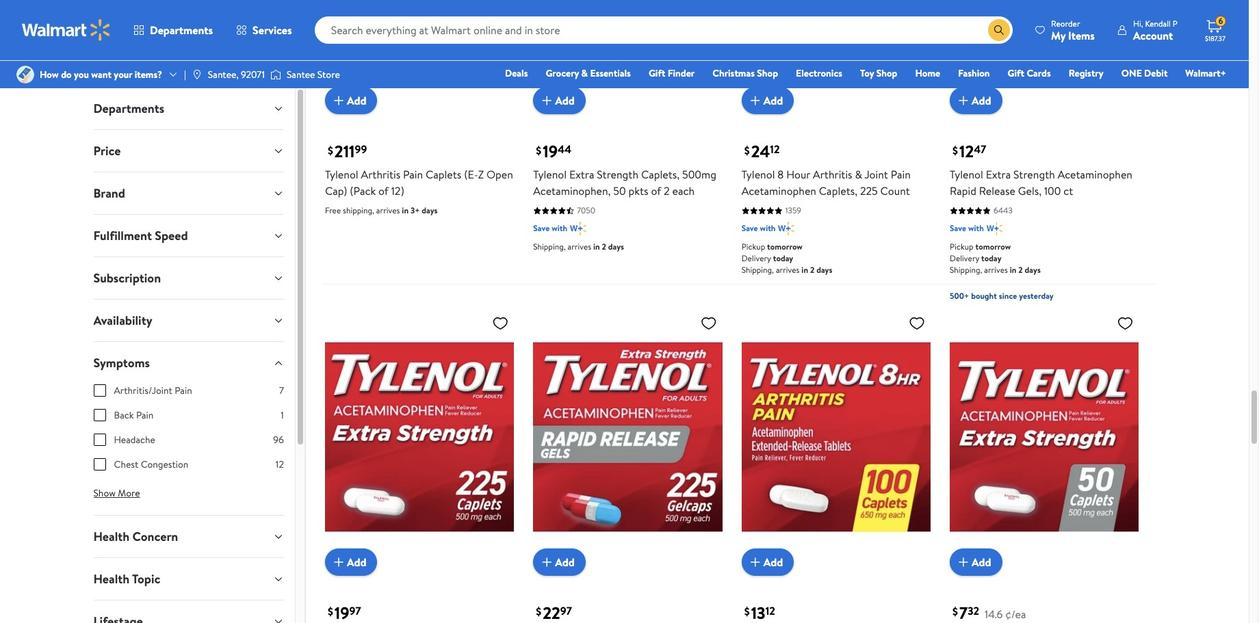 Task type: locate. For each thing, give the bounding box(es) containing it.
extra up release
[[986, 167, 1011, 182]]

2 walmart plus image from the left
[[779, 222, 795, 236]]

tylenol 8 hour arthritis & joint pain acetaminophen caplets, 100 count image
[[742, 310, 931, 565]]

add to cart image for 12
[[955, 93, 972, 109]]

2 tomorrow from the left
[[976, 241, 1011, 253]]

add for add to cart icon related to 211
[[347, 93, 366, 108]]

2 save from the left
[[742, 223, 758, 234]]

add for 12's add to cart icon
[[972, 93, 991, 108]]

health
[[93, 528, 130, 545], [93, 571, 130, 588]]

0 vertical spatial acetaminophen
[[1058, 167, 1133, 182]]

more
[[118, 487, 140, 500]]

save with for 24
[[742, 223, 776, 234]]

2 today from the left
[[982, 253, 1002, 264]]

0 horizontal spatial  image
[[192, 69, 202, 80]]

& left the joint at the right top of the page
[[855, 167, 862, 182]]

1 strength from the left
[[597, 167, 639, 182]]

registry link
[[1063, 66, 1110, 81]]

1 horizontal spatial with
[[760, 223, 776, 234]]

save for 19
[[533, 223, 550, 234]]

reorder my items
[[1051, 17, 1095, 43]]

0 horizontal spatial with
[[552, 223, 567, 234]]

1 vertical spatial health
[[93, 571, 130, 588]]

1 delivery from the left
[[742, 253, 771, 264]]

14.6
[[985, 607, 1003, 622]]

1 gift from the left
[[649, 66, 666, 80]]

1 vertical spatial caplets,
[[819, 184, 858, 199]]

christmas
[[713, 66, 755, 80]]

congestion
[[141, 458, 188, 472]]

1 horizontal spatial of
[[651, 184, 661, 199]]

fulfillment
[[93, 227, 152, 244]]

santee store
[[287, 68, 340, 81]]

health inside tab
[[93, 528, 130, 545]]

pain
[[403, 167, 423, 182], [891, 167, 911, 182], [175, 384, 192, 398], [136, 409, 154, 422]]

hour
[[787, 167, 810, 182]]

1 with from the left
[[552, 223, 567, 234]]

today up bought
[[982, 253, 1002, 264]]

gift left cards
[[1008, 66, 1025, 80]]

2 horizontal spatial save
[[950, 223, 966, 234]]

0 horizontal spatial 97
[[349, 604, 361, 619]]

add to cart image
[[331, 93, 347, 109], [747, 93, 764, 109], [955, 93, 972, 109], [331, 554, 347, 571], [539, 554, 555, 571]]

0 horizontal spatial arthritis
[[361, 167, 400, 182]]

pain right arthritis/joint at the left bottom of page
[[175, 384, 192, 398]]

1 tomorrow from the left
[[767, 241, 803, 253]]

gift for gift cards
[[1008, 66, 1025, 80]]

walmart plus image for 19
[[570, 222, 586, 236]]

3+
[[411, 205, 420, 217]]

departments down your
[[93, 100, 164, 117]]

shop right toy
[[877, 66, 898, 80]]

tylenol inside tylenol extra strength acetaminophen rapid release gels, 100 ct
[[950, 167, 983, 182]]

1 horizontal spatial tomorrow
[[976, 241, 1011, 253]]

0 horizontal spatial shop
[[757, 66, 778, 80]]

1 horizontal spatial extra
[[986, 167, 1011, 182]]

0 horizontal spatial pickup
[[742, 241, 765, 253]]

departments inside dropdown button
[[93, 100, 164, 117]]

1 today from the left
[[773, 253, 793, 264]]

strength for 12
[[1014, 167, 1055, 182]]

health down show more button
[[93, 528, 130, 545]]

tylenol inside tylenol extra strength caplets, 500mg acetaminophen, 50 pkts of 2 each
[[533, 167, 567, 182]]

add to favorites list, tylenol extra strength acetaminophen rapid release gels, 225 ct image
[[701, 315, 717, 332]]

3 walmart plus image from the left
[[987, 222, 1003, 236]]

caplets
[[426, 167, 462, 182]]

tylenol for 24
[[742, 167, 775, 182]]

0 vertical spatial departments
[[150, 23, 213, 38]]

1 pickup tomorrow delivery today shipping, arrives in 2 days from the left
[[742, 241, 833, 276]]

tylenol arthritis pain caplets (e-z open cap) (pack of 12) image
[[325, 0, 514, 104]]

acetaminophen up ct
[[1058, 167, 1133, 182]]

today for 24
[[773, 253, 793, 264]]

shipping,
[[533, 241, 566, 253], [742, 264, 774, 276], [950, 264, 982, 276]]

shipping, arrives in 2 days
[[533, 241, 624, 253]]

of right pkts on the top of page
[[651, 184, 661, 199]]

 image right the |
[[192, 69, 202, 80]]

& right grocery
[[581, 66, 588, 80]]

0 horizontal spatial acetaminophen
[[742, 184, 817, 199]]

0 horizontal spatial of
[[379, 184, 389, 199]]

1 horizontal spatial caplets,
[[819, 184, 858, 199]]

save
[[533, 223, 550, 234], [742, 223, 758, 234], [950, 223, 966, 234]]

$ 19 44
[[536, 140, 572, 163]]

walmart plus image down 6443
[[987, 222, 1003, 236]]

tylenol left 8 at the top of the page
[[742, 167, 775, 182]]

pickup
[[742, 241, 765, 253], [950, 241, 974, 253]]

0 horizontal spatial save
[[533, 223, 550, 234]]

2 pickup from the left
[[950, 241, 974, 253]]

1 horizontal spatial shop
[[877, 66, 898, 80]]

finder
[[668, 66, 695, 80]]

1 horizontal spatial gift
[[1008, 66, 1025, 80]]

2 97 from the left
[[560, 604, 572, 619]]

want
[[91, 68, 112, 81]]

health left topic
[[93, 571, 130, 588]]

2 horizontal spatial add to cart image
[[955, 554, 972, 571]]

1 vertical spatial departments
[[93, 100, 164, 117]]

hi, kendall p account
[[1133, 17, 1178, 43]]

show more
[[93, 487, 140, 500]]

2 shop from the left
[[877, 66, 898, 80]]

price button
[[82, 130, 295, 172]]

3 save from the left
[[950, 223, 966, 234]]

1 horizontal spatial &
[[855, 167, 862, 182]]

1 shop from the left
[[757, 66, 778, 80]]

0 horizontal spatial &
[[581, 66, 588, 80]]

walmart plus image up shipping, arrives in 2 days on the left top
[[570, 222, 586, 236]]

0 horizontal spatial tomorrow
[[767, 241, 803, 253]]

0 horizontal spatial gift
[[649, 66, 666, 80]]

0 horizontal spatial walmart plus image
[[570, 222, 586, 236]]

2 delivery from the left
[[950, 253, 980, 264]]

1 horizontal spatial 97
[[560, 604, 572, 619]]

arthritis/joint
[[114, 384, 172, 398]]

1 extra from the left
[[569, 167, 594, 182]]

fashion
[[958, 66, 990, 80]]

Walmart Site-Wide search field
[[315, 16, 1013, 44]]

extra inside tylenol extra strength caplets, 500mg acetaminophen, 50 pkts of 2 each
[[569, 167, 594, 182]]

12 inside $ 24 12
[[770, 142, 780, 157]]

0 horizontal spatial caplets,
[[641, 167, 680, 182]]

caplets, inside tylenol extra strength caplets, 500mg acetaminophen, 50 pkts of 2 each
[[641, 167, 680, 182]]

tomorrow
[[767, 241, 803, 253], [976, 241, 1011, 253]]

2 horizontal spatial shipping,
[[950, 264, 982, 276]]

tylenol up cap)
[[325, 167, 358, 182]]

of left "12)" on the left of the page
[[379, 184, 389, 199]]

2 gift from the left
[[1008, 66, 1025, 80]]

tylenol down 19
[[533, 167, 567, 182]]

12 inside the symptoms group
[[276, 458, 284, 472]]

add to cart image for 24
[[747, 93, 764, 109]]

health topic tab
[[82, 558, 295, 600]]

fulfillment speed button
[[82, 215, 295, 257]]

1359
[[785, 205, 801, 217]]

pickup for 24
[[742, 241, 765, 253]]

tylenol extra strength caplets, 500mg acetaminophen, 50 pkts of 2 each image
[[533, 0, 723, 104]]

1 horizontal spatial delivery
[[950, 253, 980, 264]]

1 horizontal spatial save
[[742, 223, 758, 234]]

0 horizontal spatial strength
[[597, 167, 639, 182]]

1 97 from the left
[[349, 604, 361, 619]]

arthritis up "12)" on the left of the page
[[361, 167, 400, 182]]

2 strength from the left
[[1014, 167, 1055, 182]]

1 health from the top
[[93, 528, 130, 545]]

tomorrow down '1359'
[[767, 241, 803, 253]]

with for 12
[[968, 223, 984, 234]]

of inside tylenol extra strength caplets, 500mg acetaminophen, 50 pkts of 2 each
[[651, 184, 661, 199]]

cap)
[[325, 184, 347, 199]]

2 save with from the left
[[742, 223, 776, 234]]

pain up count
[[891, 167, 911, 182]]

1 tylenol from the left
[[325, 167, 358, 182]]

add to favorites list, tylenol extra strength caplets with 500 mg acetaminophen, 50 ct image
[[1117, 315, 1134, 332]]

strength up 50
[[597, 167, 639, 182]]

bought
[[971, 290, 997, 302]]

2 horizontal spatial save with
[[950, 223, 984, 234]]

1 arthritis from the left
[[361, 167, 400, 182]]

24
[[751, 140, 770, 163]]

3 tylenol from the left
[[742, 167, 775, 182]]

225
[[860, 184, 878, 199]]

shop
[[757, 66, 778, 80], [877, 66, 898, 80]]

12
[[960, 140, 974, 163], [770, 142, 780, 157], [276, 458, 284, 472], [766, 604, 775, 619]]

arthritis inside tylenol 8 hour arthritis & joint pain acetaminophen caplets, 225 count
[[813, 167, 853, 182]]

topic
[[132, 571, 160, 588]]

add to cart image
[[539, 93, 555, 109], [747, 554, 764, 571], [955, 554, 972, 571]]

1 horizontal spatial shipping,
[[742, 264, 774, 276]]

1 horizontal spatial pickup
[[950, 241, 974, 253]]

gift cards
[[1008, 66, 1051, 80]]

 image right 92071 at the left top of page
[[270, 68, 281, 81]]

1 vertical spatial acetaminophen
[[742, 184, 817, 199]]

1 horizontal spatial strength
[[1014, 167, 1055, 182]]

extra
[[569, 167, 594, 182], [986, 167, 1011, 182]]

arrives up 500+ bought since yesterday on the top
[[984, 264, 1008, 276]]

walmart image
[[22, 19, 111, 41]]

grocery & essentials link
[[540, 66, 637, 81]]

2 with from the left
[[760, 223, 776, 234]]

4 tylenol from the left
[[950, 167, 983, 182]]

strength up the gels,
[[1014, 167, 1055, 182]]

extra inside tylenol extra strength acetaminophen rapid release gels, 100 ct
[[986, 167, 1011, 182]]

3 with from the left
[[968, 223, 984, 234]]

0 horizontal spatial pickup tomorrow delivery today shipping, arrives in 2 days
[[742, 241, 833, 276]]

tylenol arthritis pain caplets (e-z open cap) (pack of 12) free shipping, arrives in 3+ days
[[325, 167, 513, 217]]

caplets, up pkts on the top of page
[[641, 167, 680, 182]]

1 walmart plus image from the left
[[570, 222, 586, 236]]

shop right the christmas
[[757, 66, 778, 80]]

items
[[1068, 28, 1095, 43]]

 image
[[270, 68, 281, 81], [192, 69, 202, 80]]

symptoms group
[[93, 384, 284, 483]]

1 vertical spatial &
[[855, 167, 862, 182]]

walmart plus image
[[570, 222, 586, 236], [779, 222, 795, 236], [987, 222, 1003, 236]]

arthritis
[[361, 167, 400, 182], [813, 167, 853, 182]]

None checkbox
[[93, 385, 106, 397], [93, 459, 106, 471], [93, 385, 106, 397], [93, 459, 106, 471]]

0 vertical spatial health
[[93, 528, 130, 545]]

32
[[968, 604, 979, 619]]

health inside tab
[[93, 571, 130, 588]]

Search search field
[[315, 16, 1013, 44]]

acetaminophen down 8 at the top of the page
[[742, 184, 817, 199]]

add to favorites list, tylenol 8 hour arthritis & joint pain acetaminophen caplets, 100 count image
[[909, 315, 925, 332]]

strength inside tylenol extra strength acetaminophen rapid release gels, 100 ct
[[1014, 167, 1055, 182]]

subscription tab
[[82, 257, 295, 299]]

yesterday
[[1019, 290, 1054, 302]]

departments
[[150, 23, 213, 38], [93, 100, 164, 117]]

1 horizontal spatial pickup tomorrow delivery today shipping, arrives in 2 days
[[950, 241, 1041, 276]]

500mg
[[682, 167, 717, 182]]

pickup tomorrow delivery today shipping, arrives in 2 days
[[742, 241, 833, 276], [950, 241, 1041, 276]]

tylenol inside tylenol 8 hour arthritis & joint pain acetaminophen caplets, 225 count
[[742, 167, 775, 182]]

211
[[335, 140, 355, 163]]

santee, 92071
[[208, 68, 265, 81]]

delivery for 24
[[742, 253, 771, 264]]

electronics
[[796, 66, 843, 80]]

departments up the |
[[150, 23, 213, 38]]

gift left finder
[[649, 66, 666, 80]]

ct
[[1064, 184, 1073, 199]]

hi,
[[1133, 17, 1143, 29]]

pain up "12)" on the left of the page
[[403, 167, 423, 182]]

shipping,
[[343, 205, 374, 217]]

electronics link
[[790, 66, 849, 81]]

1 horizontal spatial acetaminophen
[[1058, 167, 1133, 182]]

store
[[317, 68, 340, 81]]

strength inside tylenol extra strength caplets, 500mg acetaminophen, 50 pkts of 2 each
[[597, 167, 639, 182]]

your
[[114, 68, 132, 81]]

arthritis inside tylenol arthritis pain caplets (e-z open cap) (pack of 12) free shipping, arrives in 3+ days
[[361, 167, 400, 182]]

of
[[379, 184, 389, 199], [651, 184, 661, 199]]

2 pickup tomorrow delivery today shipping, arrives in 2 days from the left
[[950, 241, 1041, 276]]

 image
[[16, 66, 34, 83]]

1 horizontal spatial walmart plus image
[[779, 222, 795, 236]]

strength
[[597, 167, 639, 182], [1014, 167, 1055, 182]]

0 horizontal spatial delivery
[[742, 253, 771, 264]]

0 horizontal spatial extra
[[569, 167, 594, 182]]

shipping, for 24
[[742, 264, 774, 276]]

1 pickup from the left
[[742, 241, 765, 253]]

$ 24 12
[[744, 140, 780, 163]]

2 health from the top
[[93, 571, 130, 588]]

0 horizontal spatial save with
[[533, 223, 567, 234]]

1 save with from the left
[[533, 223, 567, 234]]

shop for toy shop
[[877, 66, 898, 80]]

tomorrow down 6443
[[976, 241, 1011, 253]]

shipping, for 12
[[950, 264, 982, 276]]

services
[[253, 23, 292, 38]]

1 save from the left
[[533, 223, 550, 234]]

walmart plus image for 12
[[987, 222, 1003, 236]]

2 horizontal spatial walmart plus image
[[987, 222, 1003, 236]]

1 horizontal spatial today
[[982, 253, 1002, 264]]

subscription button
[[82, 257, 295, 299]]

1 horizontal spatial arthritis
[[813, 167, 853, 182]]

toy shop link
[[854, 66, 904, 81]]

tab
[[82, 601, 295, 624]]

96
[[273, 433, 284, 447]]

today down '1359'
[[773, 253, 793, 264]]

brand button
[[82, 172, 295, 214]]

tylenol up rapid
[[950, 167, 983, 182]]

caplets, inside tylenol 8 hour arthritis & joint pain acetaminophen caplets, 225 count
[[819, 184, 858, 199]]

arthritis right hour at the right
[[813, 167, 853, 182]]

arrives down "12)" on the left of the page
[[376, 205, 400, 217]]

walmart plus image down '1359'
[[779, 222, 795, 236]]

50
[[613, 184, 626, 199]]

availability tab
[[82, 300, 295, 342]]

None checkbox
[[93, 409, 106, 422], [93, 434, 106, 446], [93, 409, 106, 422], [93, 434, 106, 446]]

pickup tomorrow delivery today shipping, arrives in 2 days down '1359'
[[742, 241, 833, 276]]

0 vertical spatial caplets,
[[641, 167, 680, 182]]

3 save with from the left
[[950, 223, 984, 234]]

1 horizontal spatial save with
[[742, 223, 776, 234]]

2 extra from the left
[[986, 167, 1011, 182]]

days
[[422, 205, 438, 217], [608, 241, 624, 253], [817, 264, 833, 276], [1025, 264, 1041, 276]]

1 horizontal spatial  image
[[270, 68, 281, 81]]

extra up acetaminophen,
[[569, 167, 594, 182]]

concern
[[132, 528, 178, 545]]

$ inside $ 12 47
[[953, 143, 958, 158]]

1 of from the left
[[379, 184, 389, 199]]

2 arthritis from the left
[[813, 167, 853, 182]]

health for health concern
[[93, 528, 130, 545]]

pickup tomorrow delivery today shipping, arrives in 2 days up 500+ bought since yesterday on the top
[[950, 241, 1041, 276]]

delivery
[[742, 253, 771, 264], [950, 253, 980, 264]]

add button
[[325, 87, 377, 115], [533, 87, 586, 115], [742, 87, 794, 115], [950, 87, 1002, 115], [325, 549, 377, 576], [533, 549, 586, 576], [742, 549, 794, 576], [950, 549, 1002, 576]]

2 horizontal spatial with
[[968, 223, 984, 234]]

acetaminophen
[[1058, 167, 1133, 182], [742, 184, 817, 199]]

0 horizontal spatial today
[[773, 253, 793, 264]]

tylenol for 19
[[533, 167, 567, 182]]

caplets, left 225
[[819, 184, 858, 199]]

toy
[[860, 66, 874, 80]]

12)
[[391, 184, 404, 199]]

1 horizontal spatial add to cart image
[[747, 554, 764, 571]]

 image for santee, 92071
[[192, 69, 202, 80]]

2 of from the left
[[651, 184, 661, 199]]

of inside tylenol arthritis pain caplets (e-z open cap) (pack of 12) free shipping, arrives in 3+ days
[[379, 184, 389, 199]]

2 tylenol from the left
[[533, 167, 567, 182]]

0 horizontal spatial shipping,
[[533, 241, 566, 253]]

brand
[[93, 185, 125, 202]]



Task type: describe. For each thing, give the bounding box(es) containing it.
departments inside popup button
[[150, 23, 213, 38]]

97 for "tylenol extra strength caplets with 500 mg acetaminophen, 225 ct" image
[[349, 604, 361, 619]]

toy shop
[[860, 66, 898, 80]]

symptoms
[[93, 355, 150, 372]]

2 inside tylenol extra strength caplets, 500mg acetaminophen, 50 pkts of 2 each
[[664, 184, 670, 199]]

symptoms button
[[82, 342, 295, 384]]

reorder
[[1051, 17, 1080, 29]]

44
[[558, 142, 572, 157]]

shop for christmas shop
[[757, 66, 778, 80]]

release
[[979, 184, 1016, 199]]

 image for santee store
[[270, 68, 281, 81]]

6
[[1219, 15, 1223, 27]]

add for the left add to cart image
[[555, 93, 575, 108]]

christmas shop
[[713, 66, 778, 80]]

price
[[93, 142, 121, 159]]

show more button
[[82, 483, 151, 504]]

gift finder
[[649, 66, 695, 80]]

add to cart image for tylenol extra strength caplets with 500 mg acetaminophen, 50 ct image
[[955, 554, 972, 571]]

kendall
[[1145, 17, 1171, 29]]

search icon image
[[994, 25, 1005, 36]]

gift for gift finder
[[649, 66, 666, 80]]

acetaminophen inside tylenol extra strength acetaminophen rapid release gels, 100 ct
[[1058, 167, 1133, 182]]

tylenol extra strength acetaminophen rapid release gels, 225 ct image
[[533, 310, 723, 565]]

gift cards link
[[1002, 66, 1057, 81]]

one debit link
[[1115, 66, 1174, 81]]

my
[[1051, 28, 1066, 43]]

pkts
[[629, 184, 649, 199]]

97 for tylenol extra strength acetaminophen rapid release gels, 225 ct image
[[560, 604, 572, 619]]

tylenol extra strength acetaminophen rapid release gels, 100 ct
[[950, 167, 1133, 199]]

speed
[[155, 227, 188, 244]]

0 vertical spatial &
[[581, 66, 588, 80]]

services button
[[225, 14, 304, 47]]

you
[[74, 68, 89, 81]]

pain inside tylenol arthritis pain caplets (e-z open cap) (pack of 12) free shipping, arrives in 3+ days
[[403, 167, 423, 182]]

add to favorites list, tylenol extra strength caplets with 500 mg acetaminophen, 225 ct image
[[492, 315, 509, 332]]

pain inside tylenol 8 hour arthritis & joint pain acetaminophen caplets, 225 count
[[891, 167, 911, 182]]

walmart plus image for 24
[[779, 222, 795, 236]]

brand tab
[[82, 172, 295, 214]]

6 $187.37
[[1205, 15, 1226, 43]]

how
[[40, 68, 59, 81]]

save with for 12
[[950, 223, 984, 234]]

account
[[1133, 28, 1173, 43]]

500+
[[950, 290, 969, 302]]

(e-
[[464, 167, 478, 182]]

gels,
[[1018, 184, 1042, 199]]

add for add to cart image related to tylenol 8 hour arthritis & joint pain acetaminophen caplets, 100 count image
[[764, 555, 783, 570]]

92071
[[241, 68, 265, 81]]

days inside tylenol arthritis pain caplets (e-z open cap) (pack of 12) free shipping, arrives in 3+ days
[[422, 205, 438, 217]]

items?
[[135, 68, 162, 81]]

with for 19
[[552, 223, 567, 234]]

back
[[114, 409, 134, 422]]

health concern tab
[[82, 516, 295, 558]]

add for add to cart image associated with tylenol extra strength caplets with 500 mg acetaminophen, 50 ct image
[[972, 555, 991, 570]]

save with for 19
[[533, 223, 567, 234]]

cards
[[1027, 66, 1051, 80]]

tomorrow for 24
[[767, 241, 803, 253]]

47
[[974, 142, 987, 157]]

arrives inside tylenol arthritis pain caplets (e-z open cap) (pack of 12) free shipping, arrives in 3+ days
[[376, 205, 400, 217]]

delivery for 12
[[950, 253, 980, 264]]

add to cart image for tylenol 8 hour arthritis & joint pain acetaminophen caplets, 100 count image
[[747, 554, 764, 571]]

symptoms tab
[[82, 342, 295, 384]]

$187.37
[[1205, 34, 1226, 43]]

$ inside $ 24 12
[[744, 143, 750, 158]]

do
[[61, 68, 72, 81]]

extra for 12
[[986, 167, 1011, 182]]

christmas shop link
[[707, 66, 784, 81]]

departments tab
[[82, 88, 295, 129]]

tylenol inside tylenol arthritis pain caplets (e-z open cap) (pack of 12) free shipping, arrives in 3+ days
[[325, 167, 358, 182]]

pickup for 12
[[950, 241, 974, 253]]

¢/ea
[[1006, 607, 1026, 622]]

fulfillment speed
[[93, 227, 188, 244]]

since
[[999, 290, 1017, 302]]

subscription
[[93, 270, 161, 287]]

essentials
[[590, 66, 631, 80]]

chest
[[114, 458, 138, 472]]

tylenol 8 hour arthritis & joint pain acetaminophen caplets, 225 count
[[742, 167, 911, 199]]

arrives down '1359'
[[776, 264, 800, 276]]

open
[[487, 167, 513, 182]]

walmart+ link
[[1179, 66, 1233, 81]]

8
[[778, 167, 784, 182]]

arthritis/joint pain
[[114, 384, 192, 398]]

one debit
[[1122, 66, 1168, 80]]

acetaminophen inside tylenol 8 hour arthritis & joint pain acetaminophen caplets, 225 count
[[742, 184, 817, 199]]

home link
[[909, 66, 947, 81]]

save for 24
[[742, 223, 758, 234]]

0 horizontal spatial add to cart image
[[539, 93, 555, 109]]

chest congestion
[[114, 458, 188, 472]]

(pack
[[350, 184, 376, 199]]

tylenol extra strength caplets with 500 mg acetaminophen, 225 ct image
[[325, 310, 514, 565]]

headache
[[114, 433, 155, 447]]

health topic button
[[82, 558, 295, 600]]

extra for 19
[[569, 167, 594, 182]]

departments button
[[82, 88, 295, 129]]

with for 24
[[760, 223, 776, 234]]

health concern button
[[82, 516, 295, 558]]

tomorrow for 12
[[976, 241, 1011, 253]]

deals link
[[499, 66, 534, 81]]

6443
[[994, 205, 1013, 217]]

availability button
[[82, 300, 295, 342]]

how do you want your items?
[[40, 68, 162, 81]]

save for 12
[[950, 223, 966, 234]]

in inside tylenol arthritis pain caplets (e-z open cap) (pack of 12) free shipping, arrives in 3+ days
[[402, 205, 409, 217]]

p
[[1173, 17, 1178, 29]]

grocery
[[546, 66, 579, 80]]

today for 12
[[982, 253, 1002, 264]]

debit
[[1144, 66, 1168, 80]]

tylenol extra strength caplets with 500 mg acetaminophen, 50 ct image
[[950, 310, 1139, 565]]

grocery & essentials
[[546, 66, 631, 80]]

$ inside the $ 19 44
[[536, 143, 542, 158]]

pickup tomorrow delivery today shipping, arrives in 2 days for 24
[[742, 241, 833, 276]]

strength for 19
[[597, 167, 639, 182]]

tylenol extra strength acetaminophen rapid release gels, 100 ct image
[[950, 0, 1139, 104]]

pickup tomorrow delivery today shipping, arrives in 2 days for 12
[[950, 241, 1041, 276]]

santee,
[[208, 68, 239, 81]]

rapid
[[950, 184, 977, 199]]

tylenol for 12
[[950, 167, 983, 182]]

z
[[478, 167, 484, 182]]

departments button
[[122, 14, 225, 47]]

|
[[184, 68, 186, 81]]

100
[[1044, 184, 1061, 199]]

arrives down 7050
[[568, 241, 591, 253]]

$ 12 47
[[953, 140, 987, 163]]

back pain
[[114, 409, 154, 422]]

price tab
[[82, 130, 295, 172]]

$ inside $ 211 99
[[328, 143, 333, 158]]

1
[[281, 409, 284, 422]]

7
[[279, 384, 284, 398]]

& inside tylenol 8 hour arthritis & joint pain acetaminophen caplets, 225 count
[[855, 167, 862, 182]]

health for health topic
[[93, 571, 130, 588]]

count
[[881, 184, 910, 199]]

add to cart image for 211
[[331, 93, 347, 109]]

500+ bought since yesterday
[[950, 290, 1054, 302]]

fulfillment speed tab
[[82, 215, 295, 257]]

add for add to cart icon for 24
[[764, 93, 783, 108]]

pain right back
[[136, 409, 154, 422]]

tylenol 8 hour arthritis & joint pain acetaminophen caplets, 225 count image
[[742, 0, 931, 104]]

gift finder link
[[643, 66, 701, 81]]



Task type: vqa. For each thing, say whether or not it's contained in the screenshot.


